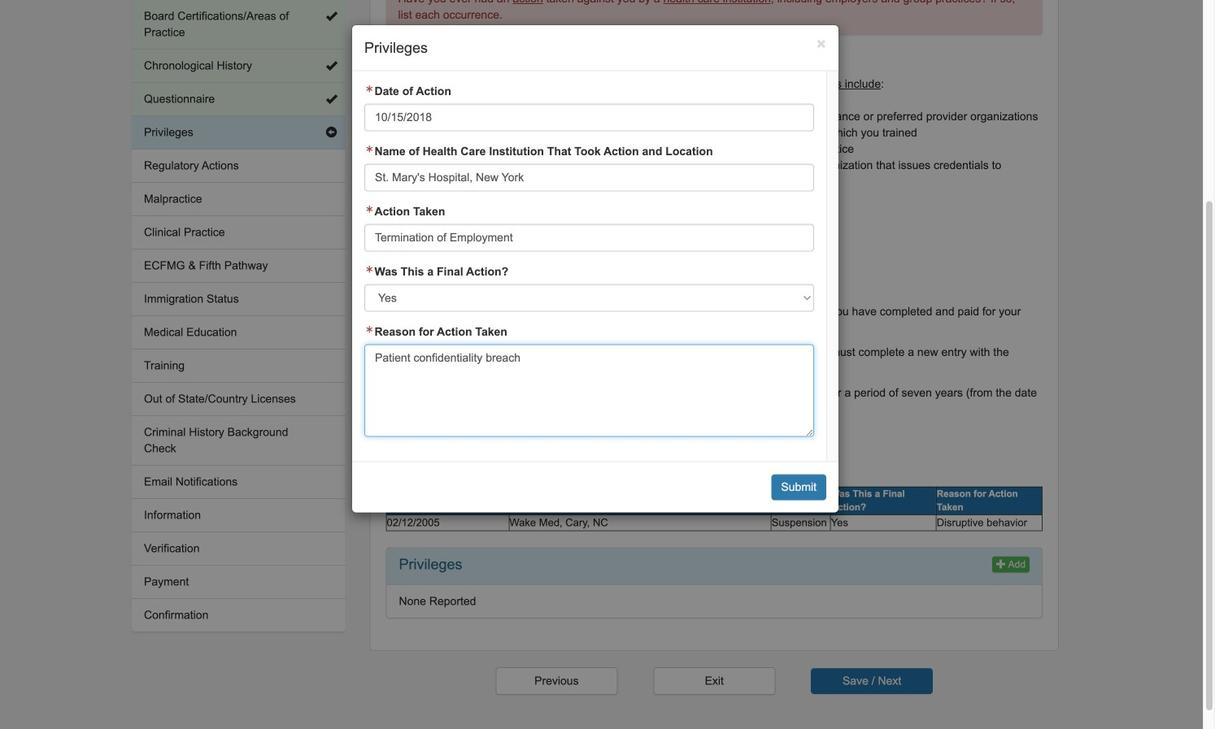 Task type: locate. For each thing, give the bounding box(es) containing it.
3 fw image from the top
[[364, 206, 375, 214]]

2 vertical spatial fw image
[[364, 206, 375, 214]]

None text field
[[364, 164, 814, 192]]

fw image
[[364, 85, 375, 93], [364, 145, 375, 154], [364, 206, 375, 214]]

0 vertical spatial fw image
[[364, 266, 375, 274]]

0 vertical spatial fw image
[[364, 85, 375, 93]]

2 fw image from the top
[[364, 145, 375, 154]]

1 vertical spatial ok image
[[326, 60, 337, 72]]

None text field
[[364, 224, 814, 252], [364, 345, 814, 437], [364, 224, 814, 252], [364, 345, 814, 437]]

1 ok image from the top
[[326, 11, 337, 22]]

ok image
[[326, 94, 337, 105]]

1 fw image from the top
[[364, 85, 375, 93]]

None button
[[496, 668, 618, 696], [653, 668, 775, 696], [496, 668, 618, 696], [653, 668, 775, 696]]

1 vertical spatial fw image
[[364, 145, 375, 154]]

1 vertical spatial fw image
[[364, 326, 375, 334]]

None submit
[[772, 475, 827, 501], [811, 669, 933, 695], [772, 475, 827, 501], [811, 669, 933, 695]]

2 fw image from the top
[[364, 326, 375, 334]]

plus image
[[997, 559, 1006, 569]]

1 fw image from the top
[[364, 266, 375, 274]]

circle arrow left image
[[326, 127, 337, 138]]

0 vertical spatial ok image
[[326, 11, 337, 22]]

ok image
[[326, 11, 337, 22], [326, 60, 337, 72]]

fw image
[[364, 266, 375, 274], [364, 326, 375, 334]]



Task type: describe. For each thing, give the bounding box(es) containing it.
MM/DD/YYYY text field
[[364, 104, 814, 132]]

2 ok image from the top
[[326, 60, 337, 72]]



Task type: vqa. For each thing, say whether or not it's contained in the screenshot.
first the 'ok' icon from the bottom
yes



